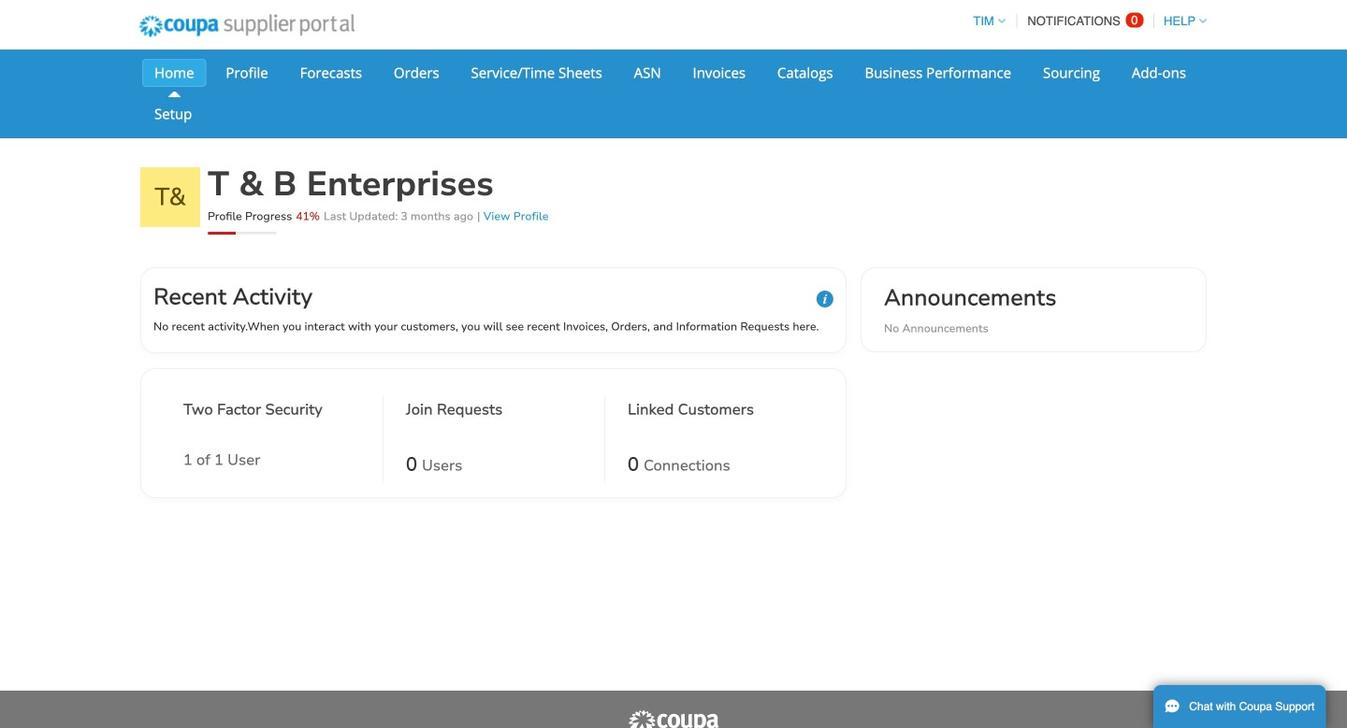 Task type: vqa. For each thing, say whether or not it's contained in the screenshot.
6th heading from the bottom
no



Task type: locate. For each thing, give the bounding box(es) containing it.
navigation
[[965, 3, 1207, 39]]

0 horizontal spatial coupa supplier portal image
[[126, 3, 367, 50]]

0 vertical spatial coupa supplier portal image
[[126, 3, 367, 50]]

coupa supplier portal image
[[126, 3, 367, 50], [627, 710, 721, 729]]

1 vertical spatial coupa supplier portal image
[[627, 710, 721, 729]]

1 horizontal spatial coupa supplier portal image
[[627, 710, 721, 729]]

additional information image
[[817, 291, 834, 308]]



Task type: describe. For each thing, give the bounding box(es) containing it.
t& image
[[140, 167, 200, 227]]



